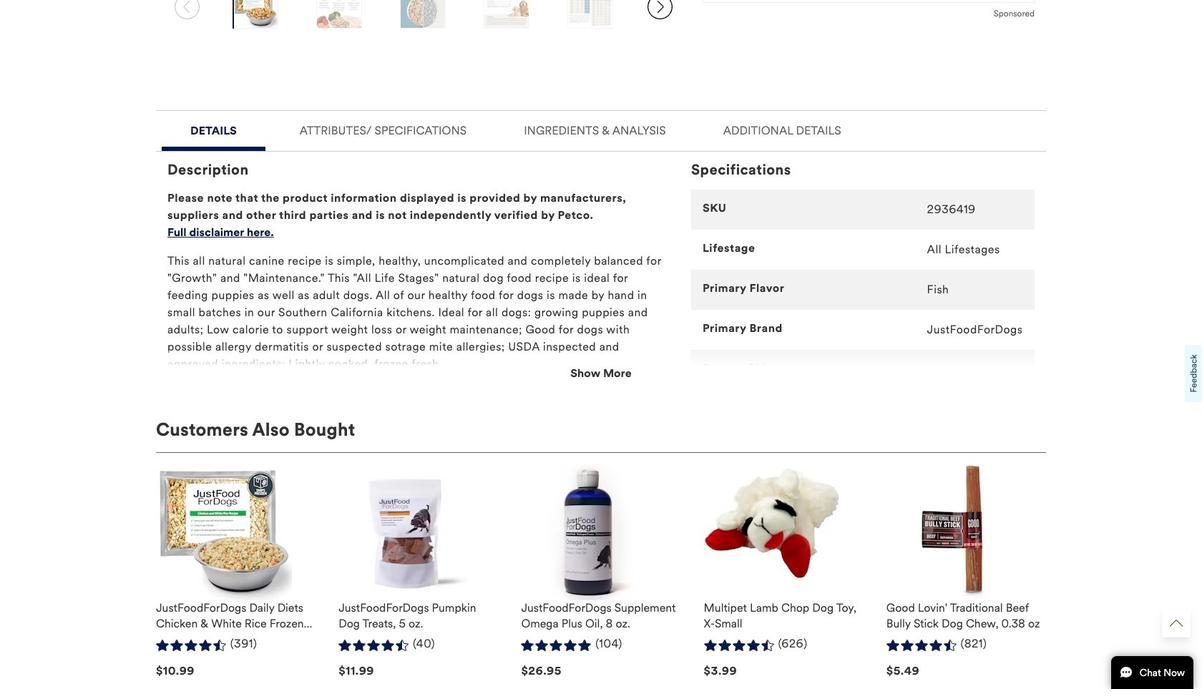 Task type: locate. For each thing, give the bounding box(es) containing it.
product details tab list
[[156, 110, 1047, 534]]

justfoodfordogs daily diets fish & sweet potato frozen dog food, 18 oz. - thumbnail-4 image
[[485, 0, 529, 29]]

justfoodfordogs daily diets fish & sweet potato frozen dog food, 18 oz. - thumbnail-2 image
[[317, 0, 361, 29]]

scroll to top image
[[1171, 617, 1184, 630]]

justfoodfordogs daily diets fish & sweet potato frozen dog food, 18 oz. - thumbnail-5 image
[[569, 0, 613, 29]]



Task type: describe. For each thing, give the bounding box(es) containing it.
justfoodfordogs daily diets fish & sweet potato frozen dog food, 18 oz. - thumbnail-1 image
[[233, 0, 278, 29]]

justfoodfordogs daily diets fish & sweet potato frozen dog food, 18 oz. - thumbnail-3 image
[[401, 0, 445, 29]]



Task type: vqa. For each thing, say whether or not it's contained in the screenshot.
JustFoodForDogs Daily Diets Fish & Sweet Potato Frozen Dog Food, 18 oz. - Thumbnail-2
yes



